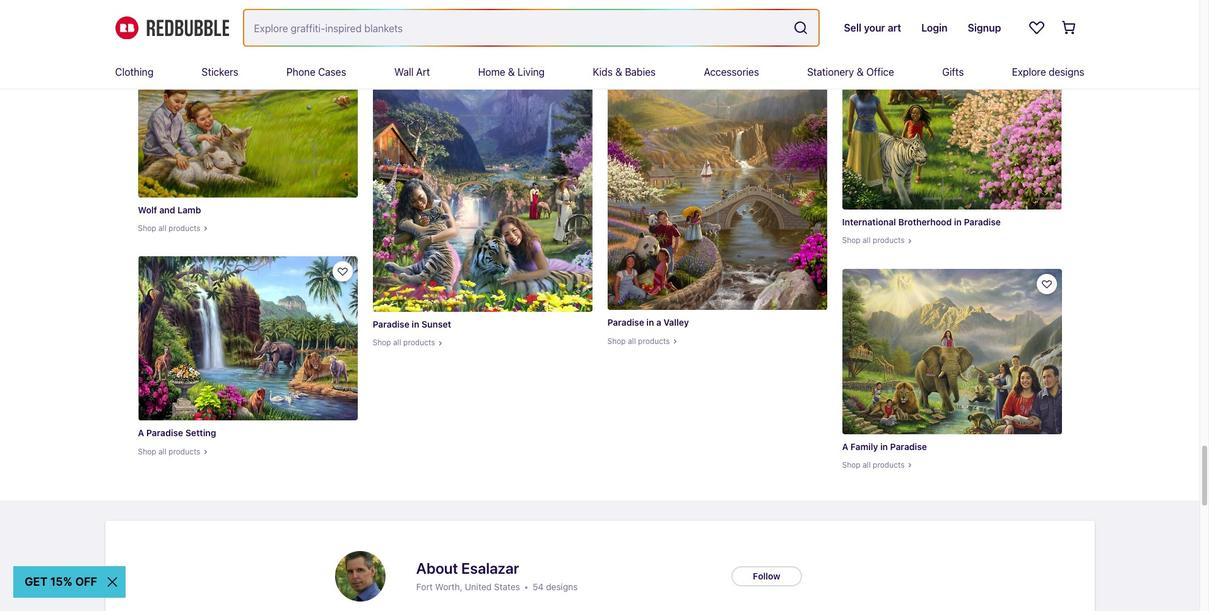 Task type: locate. For each thing, give the bounding box(es) containing it.
babies
[[625, 66, 656, 78]]

products
[[169, 223, 200, 233], [873, 236, 905, 245], [638, 336, 670, 346], [403, 338, 435, 347], [169, 447, 200, 456], [873, 460, 905, 470]]

& inside stationery & office link
[[857, 66, 864, 78]]

54 designs
[[533, 581, 578, 592]]

& right 'kids'
[[615, 66, 622, 78]]

a left family
[[842, 441, 849, 452]]

1 & from the left
[[508, 66, 515, 78]]

& inside kids & babies link
[[615, 66, 622, 78]]

2 horizontal spatial &
[[857, 66, 864, 78]]

shop all products for paradise in sunset
[[373, 338, 435, 347]]

products for a family in paradise
[[873, 460, 905, 470]]

worth,
[[435, 581, 462, 592]]

in left the a
[[647, 317, 654, 328]]

0 horizontal spatial designs
[[546, 581, 578, 592]]

products down a family in paradise
[[873, 460, 905, 470]]

designs right 54
[[546, 581, 578, 592]]

all down family
[[863, 460, 871, 470]]

products down lamb
[[169, 223, 200, 233]]

setting
[[185, 428, 216, 438]]

& left 'living'
[[508, 66, 515, 78]]

None field
[[244, 10, 819, 45]]

1 horizontal spatial a
[[842, 441, 849, 452]]

shop all products down family
[[842, 460, 905, 470]]

products for a paradise setting
[[169, 447, 200, 456]]

clothing
[[115, 66, 154, 78]]

all for paradise in a valley
[[628, 336, 636, 346]]

products down the a
[[638, 336, 670, 346]]

cases
[[318, 66, 346, 78]]

shop all products for a family in paradise
[[842, 460, 905, 470]]

all for wolf and lamb
[[158, 223, 166, 233]]

shop all products down paradise in sunset on the bottom left of page
[[373, 338, 435, 347]]

0 vertical spatial designs
[[1049, 66, 1085, 78]]

clothing link
[[115, 56, 154, 88]]

explore designs link
[[1012, 56, 1085, 88]]

shop
[[138, 223, 156, 233], [842, 236, 861, 245], [608, 336, 626, 346], [373, 338, 391, 347], [138, 447, 156, 456], [842, 460, 861, 470]]

shop all products
[[138, 223, 200, 233], [842, 236, 905, 245], [608, 336, 670, 346], [373, 338, 435, 347], [138, 447, 200, 456], [842, 460, 905, 470]]

paradise in sunset
[[373, 319, 451, 330]]

0 horizontal spatial &
[[508, 66, 515, 78]]

products down a paradise setting
[[169, 447, 200, 456]]

kids & babies link
[[593, 56, 656, 88]]

shop all products down the international
[[842, 236, 905, 245]]

2 & from the left
[[615, 66, 622, 78]]

& inside home & living link
[[508, 66, 515, 78]]

about esalazar
[[416, 559, 519, 577]]

a for a family in paradise
[[842, 441, 849, 452]]

shop all products for wolf and lamb
[[138, 223, 200, 233]]

shop down wolf
[[138, 223, 156, 233]]

designs for explore designs
[[1049, 66, 1085, 78]]

& for babies
[[615, 66, 622, 78]]

shop for paradise in sunset
[[373, 338, 391, 347]]

in
[[954, 217, 962, 227], [647, 317, 654, 328], [412, 319, 419, 330], [881, 441, 888, 452]]

& for living
[[508, 66, 515, 78]]

products down paradise in sunset on the bottom left of page
[[403, 338, 435, 347]]

phone cases
[[287, 66, 346, 78]]

wolf and lamb
[[138, 204, 201, 215]]

designs for 54 designs
[[546, 581, 578, 592]]

shop down the international
[[842, 236, 861, 245]]

all for a family in paradise
[[863, 460, 871, 470]]

a left the "setting"
[[138, 428, 144, 438]]

all down paradise in a valley
[[628, 336, 636, 346]]

products for international brotherhood in paradise
[[873, 236, 905, 245]]

0 horizontal spatial a
[[138, 428, 144, 438]]

& left office
[[857, 66, 864, 78]]

1 horizontal spatial designs
[[1049, 66, 1085, 78]]

shop all products for paradise in a valley
[[608, 336, 670, 346]]

menu bar
[[115, 56, 1085, 88]]

menu bar containing clothing
[[115, 56, 1085, 88]]

stationery
[[807, 66, 854, 78]]

wall
[[394, 66, 414, 78]]

all down a paradise setting
[[158, 447, 166, 456]]

paradise left sunset
[[373, 319, 410, 330]]

shop all products down wolf and lamb
[[138, 223, 200, 233]]

stationery & office
[[807, 66, 894, 78]]

Search term search field
[[244, 10, 789, 45]]

&
[[508, 66, 515, 78], [615, 66, 622, 78], [857, 66, 864, 78]]

shop all products down paradise in a valley
[[608, 336, 670, 346]]

all down the international
[[863, 236, 871, 245]]

a for a paradise setting
[[138, 428, 144, 438]]

1 vertical spatial a
[[842, 441, 849, 452]]

designs
[[1049, 66, 1085, 78], [546, 581, 578, 592]]

accessories link
[[704, 56, 759, 88]]

shop down a paradise setting
[[138, 447, 156, 456]]

3 & from the left
[[857, 66, 864, 78]]

in left sunset
[[412, 319, 419, 330]]

shop for a family in paradise
[[842, 460, 861, 470]]

shop down family
[[842, 460, 861, 470]]

paradise
[[964, 217, 1001, 227], [608, 317, 644, 328], [373, 319, 410, 330], [146, 428, 183, 438], [890, 441, 927, 452]]

1 vertical spatial designs
[[546, 581, 578, 592]]

all down and
[[158, 223, 166, 233]]

a
[[138, 428, 144, 438], [842, 441, 849, 452]]

redbubble logo image
[[115, 16, 229, 39]]

sunset
[[422, 319, 451, 330]]

all
[[158, 223, 166, 233], [863, 236, 871, 245], [628, 336, 636, 346], [393, 338, 401, 347], [158, 447, 166, 456], [863, 460, 871, 470]]

kids & babies
[[593, 66, 656, 78]]

office
[[867, 66, 894, 78]]

products down the international
[[873, 236, 905, 245]]

shop for international brotherhood in paradise
[[842, 236, 861, 245]]

shop down paradise in sunset on the bottom left of page
[[373, 338, 391, 347]]

products for paradise in sunset
[[403, 338, 435, 347]]

0 vertical spatial a
[[138, 428, 144, 438]]

shop down paradise in a valley
[[608, 336, 626, 346]]

stickers link
[[202, 56, 238, 88]]

designs right explore
[[1049, 66, 1085, 78]]

shop all products down a paradise setting
[[138, 447, 200, 456]]

all down paradise in sunset on the bottom left of page
[[393, 338, 401, 347]]

1 horizontal spatial &
[[615, 66, 622, 78]]

a family in paradise
[[842, 441, 927, 452]]

paradise right brotherhood
[[964, 217, 1001, 227]]

in right family
[[881, 441, 888, 452]]



Task type: vqa. For each thing, say whether or not it's contained in the screenshot.
ThunderClan Pride Kids T-Shirt image
no



Task type: describe. For each thing, give the bounding box(es) containing it.
living
[[518, 66, 545, 78]]

shop for paradise in a valley
[[608, 336, 626, 346]]

kids
[[593, 66, 613, 78]]

gifts
[[943, 66, 964, 78]]

& for office
[[857, 66, 864, 78]]

products for paradise in a valley
[[638, 336, 670, 346]]

paradise left the a
[[608, 317, 644, 328]]

gifts link
[[943, 56, 964, 88]]

all for paradise in sunset
[[393, 338, 401, 347]]

shop all products for a paradise setting
[[138, 447, 200, 456]]

stationery & office link
[[807, 56, 894, 88]]

home & living
[[478, 66, 545, 78]]

paradise left the "setting"
[[146, 428, 183, 438]]

products for wolf and lamb
[[169, 223, 200, 233]]

shop for a paradise setting
[[138, 447, 156, 456]]

a
[[656, 317, 661, 328]]

all for a paradise setting
[[158, 447, 166, 456]]

and
[[159, 204, 175, 215]]

lamb
[[177, 204, 201, 215]]

family
[[851, 441, 878, 452]]

accessories
[[704, 66, 759, 78]]

explore
[[1012, 66, 1046, 78]]

wall art link
[[394, 56, 430, 88]]

fort worth, united states
[[416, 581, 520, 592]]

explore designs
[[1012, 66, 1085, 78]]

brotherhood
[[899, 217, 952, 227]]

a paradise setting
[[138, 428, 216, 438]]

fort
[[416, 581, 433, 592]]

home & living link
[[478, 56, 545, 88]]

paradise in a valley
[[608, 317, 689, 328]]

all for international brotherhood in paradise
[[863, 236, 871, 245]]

states
[[494, 581, 520, 592]]

stickers
[[202, 66, 238, 78]]

international brotherhood in paradise
[[842, 217, 1001, 227]]

wolf
[[138, 204, 157, 215]]

wall art
[[394, 66, 430, 78]]

shop for wolf and lamb
[[138, 223, 156, 233]]

shop all products for international brotherhood in paradise
[[842, 236, 905, 245]]

united
[[465, 581, 492, 592]]

esalazar
[[461, 559, 519, 577]]

international
[[842, 217, 896, 227]]

phone
[[287, 66, 316, 78]]

art
[[416, 66, 430, 78]]

54
[[533, 581, 544, 592]]

about
[[416, 559, 458, 577]]

phone cases link
[[287, 56, 346, 88]]

valley
[[664, 317, 689, 328]]

home
[[478, 66, 505, 78]]

paradise right family
[[890, 441, 927, 452]]

in right brotherhood
[[954, 217, 962, 227]]



